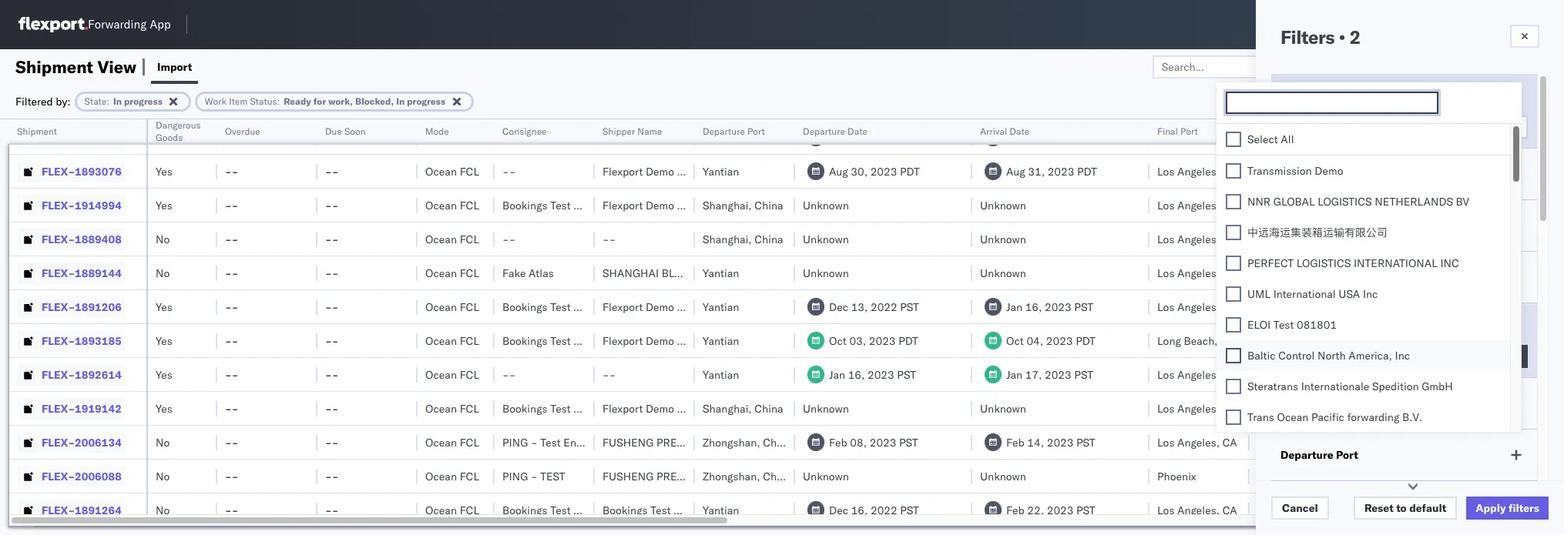 Task type: describe. For each thing, give the bounding box(es) containing it.
work item status : ready for work, blocked, in progress
[[205, 95, 445, 107]]

nov 20, 2023 pst
[[1258, 334, 1348, 348]]

due
[[325, 126, 342, 137]]

vessel name
[[1281, 397, 1347, 411]]

ocean for 1889408
[[425, 232, 457, 246]]

ningbo
[[703, 131, 738, 145]]

fake
[[502, 266, 526, 280]]

angeles, for flex-1891264
[[1178, 504, 1220, 518]]

dec 13, 2022 pst
[[829, 300, 919, 314]]

feb 22, 2023 pst
[[1007, 504, 1096, 518]]

cancel button
[[1272, 497, 1329, 520]]

services
[[1515, 126, 1550, 137]]

25,
[[848, 131, 865, 145]]

2 : from the left
[[277, 95, 280, 107]]

feb up the nnr
[[1258, 165, 1276, 178]]

exception
[[1429, 60, 1480, 74]]

delive for aug 31, 2023 pdt
[[1541, 165, 1564, 178]]

ocean for 1893185
[[425, 334, 457, 348]]

31,
[[1028, 165, 1045, 178]]

demo for 1919142
[[646, 402, 674, 416]]

entity
[[564, 436, 592, 450]]

filtered
[[15, 94, 53, 108]]

1 vertical spatial mode
[[1281, 167, 1310, 181]]

fake atlas
[[502, 266, 554, 280]]

pst up aug 31, 2023 pdt at the right
[[1078, 131, 1097, 145]]

apply
[[1476, 502, 1506, 516]]

co., for ping - test entity
[[716, 436, 738, 450]]

spedition
[[1372, 380, 1419, 394]]

precision for ping - test entity
[[657, 436, 713, 450]]

flex- for 1893076
[[42, 165, 75, 178]]

bookings for flex-1911466
[[502, 131, 548, 145]]

destination for feb 14, 2023 pst
[[1481, 436, 1538, 450]]

3 flexport demo shipper co. from the top
[[603, 198, 733, 212]]

feb 02, 2023 pst for pdt
[[1258, 165, 1347, 178]]

pst right 22,
[[1077, 504, 1096, 518]]

flex-1889408 button
[[17, 229, 125, 250]]

consignee for nov 20, 2023 pst
[[574, 334, 625, 348]]

flex- for 1914994
[[42, 198, 75, 212]]

state for state : in progress
[[84, 95, 107, 107]]

1892614
[[75, 368, 122, 382]]

los angeles, ca for 1889408
[[1158, 232, 1237, 246]]

1 vertical spatial departure port
[[1281, 449, 1359, 462]]

6 flexport from the top
[[603, 402, 643, 416]]

pst up cancel button
[[1328, 470, 1347, 484]]

china for flex-2006088
[[763, 470, 792, 484]]

1 vertical spatial jan 16, 2023 pst
[[829, 368, 916, 382]]

resize handle column header for dangerous goods
[[199, 119, 217, 536]]

import button
[[151, 49, 198, 84]]

yes for flex-1893076
[[156, 165, 172, 178]]

zhongshan, china for ping - test
[[703, 470, 792, 484]]

pst up client name
[[1326, 198, 1345, 212]]

shipper name button
[[595, 123, 680, 138]]

delive for feb 22, 2023 pst
[[1541, 504, 1564, 518]]

flex-1892614
[[42, 368, 122, 382]]

1 : from the left
[[107, 95, 109, 107]]

destination for oct 04, 2023 pdt
[[1481, 334, 1538, 348]]

16, for feb
[[851, 504, 868, 518]]

work,
[[328, 95, 353, 107]]

reset to default
[[1365, 502, 1447, 516]]

1914994
[[75, 198, 122, 212]]

ocean fcl for flex-1893185
[[425, 334, 479, 348]]

3 co. from the top
[[718, 198, 733, 212]]

steratrans internationale spedition gmbh
[[1248, 380, 1453, 394]]

fcl for flex-1893185
[[460, 334, 479, 348]]

flex-1914994
[[42, 198, 122, 212]]

soon
[[344, 126, 366, 137]]

port for final port button
[[1181, 126, 1198, 137]]

apply filters button
[[1467, 497, 1549, 520]]

jan left 09, at top
[[1258, 232, 1274, 246]]

feb left all
[[1258, 131, 1276, 145]]

item
[[229, 95, 248, 107]]

ocean for 1911466
[[425, 131, 457, 145]]

jan 09, 2023 pst
[[1258, 232, 1345, 246]]

mar 03, 2023 pst
[[1007, 131, 1097, 145]]

consignee button
[[495, 123, 580, 138]]

dangerous
[[156, 119, 201, 131]]

mar
[[1007, 131, 1026, 145]]

1 horizontal spatial inc
[[1395, 349, 1410, 363]]

0 vertical spatial jan 17, 2023 pst
[[1258, 300, 1345, 314]]

pst right cancel
[[1326, 504, 1345, 518]]

zhongshan, china for ping - test entity
[[703, 436, 792, 450]]

yantian for oct 03, 2023 pdt
[[703, 334, 739, 348]]

30, for jan
[[1277, 198, 1294, 212]]

22,
[[1028, 504, 1044, 518]]

yes for flex-1893185
[[156, 334, 172, 348]]

pst up "oct 03, 2023 pdt"
[[900, 300, 919, 314]]

final port
[[1158, 126, 1198, 137]]

pst up "consignee name"
[[1326, 300, 1345, 314]]

1919142
[[75, 402, 122, 416]]

yes for flex-1891206
[[156, 300, 172, 314]]

0 vertical spatial logistics
[[1318, 195, 1372, 209]]

for
[[313, 95, 326, 107]]

fcl for flex-1893076
[[460, 165, 479, 178]]

co., for ping - test
[[716, 470, 738, 484]]

pst right delivery at the right top of page
[[1328, 131, 1347, 145]]

bookings test shipper china
[[603, 504, 743, 518]]

consignee name
[[1281, 322, 1368, 336]]

destination delive for oct 04, 2023 pdt
[[1481, 334, 1564, 348]]

resize handle column header for shipper name
[[677, 119, 695, 536]]

by:
[[56, 94, 71, 108]]

jan up uml
[[1258, 266, 1274, 280]]

inc
[[1441, 256, 1459, 270]]

filters • 2
[[1281, 25, 1361, 49]]

jan left 23,
[[1258, 504, 1274, 518]]

flex-1893076 button
[[17, 161, 125, 182]]

test for flex-1891206
[[550, 300, 571, 314]]

flex- for 1889144
[[42, 266, 75, 280]]

jan left 25,
[[829, 131, 845, 145]]

4 delive from the top
[[1541, 402, 1564, 416]]

0 vertical spatial inc
[[1363, 287, 1378, 301]]

pst up usa
[[1326, 266, 1345, 280]]

oct for oct 03, 2023 pdt
[[829, 334, 847, 348]]

work
[[205, 95, 227, 107]]

4 destination from the top
[[1481, 402, 1538, 416]]

date for departure date
[[848, 126, 868, 137]]

feb left 22,
[[1007, 504, 1025, 518]]

b.v.
[[1403, 411, 1423, 424]]

feb up cancel button
[[1258, 470, 1276, 484]]

angeles, for flex-1892614
[[1178, 368, 1220, 382]]

bookings test consignee for dec 16, 2022 pst
[[502, 504, 625, 518]]

filtered by:
[[15, 94, 71, 108]]

Search Shipments (/) text field
[[1269, 13, 1418, 36]]

consignee for jan 23, 2023 pst
[[574, 504, 625, 518]]

forwarding app link
[[18, 17, 171, 32]]

aug 31, 2023 pdt
[[1007, 165, 1097, 178]]

pdt for oct 03, 2023 pdt
[[899, 334, 919, 348]]

23,
[[1277, 504, 1294, 518]]

02, for aug 31, 2023 pdt
[[1279, 165, 1296, 178]]

no for flex-2006088
[[156, 470, 170, 484]]

pst up aug 30, 2023 pdt
[[897, 131, 916, 145]]

bookings for flex-1891206
[[502, 300, 548, 314]]

flexport for jan
[[603, 131, 643, 145]]

2022 for 16,
[[871, 504, 898, 518]]

0 horizontal spatial 17,
[[1026, 368, 1042, 382]]

1 vertical spatial jan 17, 2023 pst
[[1007, 368, 1094, 382]]

shipment for shipment
[[17, 126, 57, 137]]

demo for 1893076
[[646, 165, 674, 178]]

6 co. from the top
[[718, 402, 733, 416]]

Search... text field
[[1153, 55, 1321, 78]]

aug 30, 2023 pdt
[[829, 165, 920, 178]]

america,
[[1349, 349, 1393, 363]]

bicu1234565, demu1232567
[[1381, 130, 1538, 144]]

test for flex-1891264
[[550, 504, 571, 518]]

5 bookings test consignee from the top
[[502, 402, 625, 416]]

dec 04, 2023 pst
[[1258, 368, 1348, 382]]

state for state
[[1281, 92, 1308, 106]]

flex- for 1893185
[[42, 334, 75, 348]]

ocean for 1893076
[[425, 165, 457, 178]]

filters
[[1281, 25, 1335, 49]]

resize handle column header for departure date
[[954, 119, 973, 536]]

trans
[[1248, 411, 1275, 424]]

13, for 2022
[[851, 300, 868, 314]]

angeles, for flex-2006134
[[1178, 436, 1220, 450]]

file
[[1408, 60, 1427, 74]]

consignee inside button
[[502, 126, 547, 137]]

14,
[[1028, 436, 1044, 450]]

reset to default button
[[1354, 497, 1458, 520]]

0 horizontal spatial progress
[[124, 95, 162, 107]]

shipper for flex-1891264
[[674, 504, 712, 518]]

yes for flex-1914994
[[156, 198, 172, 212]]

status
[[250, 95, 277, 107]]

steratrans
[[1248, 380, 1299, 394]]

test for flex-1914994
[[550, 198, 571, 212]]

1 horizontal spatial in
[[396, 95, 405, 107]]

resize handle column header for mode
[[476, 119, 495, 536]]

import
[[157, 60, 192, 74]]

delivery
[[1291, 119, 1325, 131]]

shanghai, china for jan 09, 2023 pst
[[703, 232, 784, 246]]

jan up oct 04, 2023 pdt
[[1007, 300, 1023, 314]]

long
[[1158, 334, 1181, 348]]

file exception
[[1408, 60, 1480, 74]]

bv
[[1456, 195, 1470, 209]]

netherlands
[[1375, 195, 1454, 209]]

flex-2006134
[[42, 436, 122, 450]]

name right client
[[1315, 219, 1345, 233]]

feb 27, 2023 pst for phoenix
[[1258, 470, 1347, 484]]

apply filters
[[1476, 502, 1540, 516]]

container
[[1381, 119, 1422, 131]]

ocean for 1919142
[[425, 402, 457, 416]]

name up "america,"
[[1338, 322, 1368, 336]]

atlas
[[529, 266, 554, 280]]

4 resize handle column header from the left
[[399, 119, 418, 536]]

port for the departure port button
[[748, 126, 765, 137]]

co. for oct
[[718, 334, 733, 348]]

pst up oct 04, 2023 pdt
[[1075, 300, 1094, 314]]

6 flexport demo shipper co. from the top
[[603, 402, 733, 416]]

flex-1893076
[[42, 165, 122, 178]]

progress inside button
[[1310, 120, 1355, 134]]

1 horizontal spatial 17,
[[1277, 300, 1294, 314]]

resize handle column header for consignee
[[576, 119, 595, 536]]

3 resize handle column header from the left
[[299, 119, 318, 536]]

2 bookings test consignee from the top
[[502, 198, 625, 212]]

quoted delivery date
[[1258, 119, 1325, 143]]

pst up nnr global logistics netherlands bv
[[1328, 165, 1347, 178]]

name up usa
[[1324, 271, 1354, 284]]

feb 14, 2023 pst
[[1007, 436, 1096, 450]]

0 horizontal spatial in
[[113, 95, 122, 107]]

shanghai, china for jan 30, 2023 pst
[[703, 198, 784, 212]]

demo for 1911466
[[646, 131, 674, 145]]

pst up 'perfect logistics international inc'
[[1326, 232, 1345, 246]]

phoenix
[[1158, 470, 1197, 484]]

09,
[[1277, 232, 1294, 246]]

destination delive for feb 22, 2023 pst
[[1481, 504, 1564, 518]]

uml
[[1248, 287, 1271, 301]]

fcl for flex-1911466
[[460, 131, 479, 145]]

feb down trans
[[1258, 436, 1276, 450]]

2 yantian from the top
[[703, 266, 739, 280]]

los angeles, ca for 1889144
[[1158, 266, 1237, 280]]

shipper for flex-1893185
[[677, 334, 715, 348]]

6 destination delive from the top
[[1481, 470, 1564, 484]]

ping for ping - test
[[502, 470, 528, 484]]

test
[[540, 470, 565, 484]]

shanghai
[[603, 266, 659, 280]]

flex-1914994 button
[[17, 195, 125, 216]]

flex-2006088 button
[[17, 466, 125, 487]]

jan down transmission
[[1258, 198, 1274, 212]]

fcl for flex-1891264
[[460, 504, 479, 518]]

2 horizontal spatial departure
[[1281, 449, 1334, 462]]

ca for flex-1889408
[[1223, 232, 1237, 246]]



Task type: vqa. For each thing, say whether or not it's contained in the screenshot.
bottommost the Appointment
no



Task type: locate. For each thing, give the bounding box(es) containing it.
4 flexport from the top
[[603, 300, 643, 314]]

2 destination delive from the top
[[1481, 334, 1564, 348]]

bicu1234565,
[[1381, 130, 1457, 144]]

ocean fcl for flex-1889144
[[425, 266, 479, 280]]

los for flex-1914994
[[1158, 198, 1175, 212]]

0 horizontal spatial mode
[[425, 126, 449, 137]]

mode inside mode button
[[425, 126, 449, 137]]

9 resize handle column header from the left
[[954, 119, 973, 536]]

ocean fcl for flex-1914994
[[425, 198, 479, 212]]

china for flex-1919142
[[755, 402, 784, 416]]

: down view
[[107, 95, 109, 107]]

beach,
[[1184, 334, 1218, 348]]

1 vertical spatial shanghai, china
[[703, 232, 784, 246]]

shipper name inside button
[[603, 126, 662, 137]]

ca for flex-1911466
[[1223, 131, 1237, 145]]

ca for flex-1919142
[[1223, 402, 1237, 416]]

0 vertical spatial 30,
[[851, 165, 868, 178]]

7 los angeles, ca from the top
[[1158, 368, 1237, 382]]

ocean fcl for flex-1919142
[[425, 402, 479, 416]]

flex- down flex-1891206 button
[[42, 334, 75, 348]]

2 horizontal spatial date
[[1258, 132, 1278, 143]]

pst down internationale
[[1328, 402, 1347, 416]]

delive for jan 17, 2023 pst
[[1541, 368, 1564, 382]]

0 vertical spatial precision
[[657, 436, 713, 450]]

test for flex-1911466
[[550, 131, 571, 145]]

1 horizontal spatial state
[[1281, 92, 1308, 106]]

081801
[[1297, 318, 1337, 332]]

shipment up by:
[[15, 56, 93, 77]]

no right 1889408
[[156, 232, 170, 246]]

perfect
[[1248, 256, 1294, 270]]

0 horizontal spatial shipper name
[[603, 126, 662, 137]]

1 shanghai, from the top
[[703, 198, 752, 212]]

30, up client
[[1277, 198, 1294, 212]]

ocean fcl
[[425, 131, 479, 145], [425, 165, 479, 178], [425, 198, 479, 212], [425, 232, 479, 246], [425, 266, 479, 280], [425, 300, 479, 314], [425, 334, 479, 348], [425, 368, 479, 382], [425, 402, 479, 416], [425, 436, 479, 450], [425, 470, 479, 484], [425, 504, 479, 518]]

file exception button
[[1384, 55, 1490, 78], [1384, 55, 1490, 78]]

1 vertical spatial ping
[[502, 470, 528, 484]]

flexport demo shipper co. for oct
[[603, 334, 733, 348]]

6 los from the top
[[1158, 300, 1175, 314]]

dec down feb 08, 2023 pst
[[829, 504, 849, 518]]

pst down "oct 03, 2023 pdt"
[[897, 368, 916, 382]]

2 flexport demo shipper co. from the top
[[603, 165, 733, 178]]

los for flex-1891206
[[1158, 300, 1175, 314]]

mofu0618318
[[1381, 435, 1459, 449]]

1 vertical spatial ltd
[[741, 436, 760, 450]]

flex-1889144
[[42, 266, 122, 280]]

6 fcl from the top
[[460, 300, 479, 314]]

6 no from the top
[[156, 504, 170, 518]]

0 horizontal spatial jan 17, 2023 pst
[[1007, 368, 1094, 382]]

departure inside button
[[703, 126, 745, 137]]

inc right usa
[[1363, 287, 1378, 301]]

10 fcl from the top
[[460, 436, 479, 450]]

0 vertical spatial ltd
[[745, 266, 763, 280]]

zhongshan, for ping - test
[[703, 470, 760, 484]]

consignee for feb 02, 2023 pst
[[574, 131, 625, 145]]

0 horizontal spatial port
[[748, 126, 765, 137]]

flexport. image
[[18, 17, 88, 32]]

usa
[[1339, 287, 1360, 301]]

bookings for flex-1919142
[[502, 402, 548, 416]]

1 horizontal spatial :
[[277, 95, 280, 107]]

blocked,
[[355, 95, 394, 107]]

5 ocean fcl from the top
[[425, 266, 479, 280]]

2 aug from the left
[[1007, 165, 1026, 178]]

resize handle column header for shipment
[[128, 119, 146, 536]]

flex- inside flex-1911466 button
[[42, 131, 75, 145]]

2006088
[[75, 470, 122, 484]]

5 resize handle column header from the left
[[476, 119, 495, 536]]

flex- for 1891206
[[42, 300, 75, 314]]

1 vertical spatial logistics
[[1297, 256, 1351, 270]]

los for flex-1892614
[[1158, 368, 1175, 382]]

departure port inside button
[[703, 126, 765, 137]]

progress up mode button
[[407, 95, 445, 107]]

client name
[[1281, 219, 1345, 233]]

0 vertical spatial zhongshan,
[[703, 436, 760, 450]]

1 horizontal spatial 30,
[[1277, 198, 1294, 212]]

ca
[[1223, 131, 1237, 145], [1223, 165, 1237, 178], [1223, 198, 1237, 212], [1223, 232, 1237, 246], [1223, 266, 1237, 280], [1223, 300, 1237, 314], [1223, 368, 1237, 382], [1223, 402, 1237, 416], [1223, 436, 1237, 450], [1223, 504, 1237, 518]]

shipper for flex-1893076
[[677, 165, 715, 178]]

1 horizontal spatial departure port
[[1281, 449, 1359, 462]]

中远海运集装箱运输有限公司
[[1248, 226, 1388, 239]]

los angeles, ca for 1914994
[[1158, 198, 1237, 212]]

perfect logistics international inc
[[1248, 256, 1459, 270]]

jan down "oct 03, 2023 pdt"
[[829, 368, 845, 382]]

resize handle column header for arrival date
[[1131, 119, 1150, 536]]

co. for dec
[[718, 300, 733, 314]]

0 vertical spatial 2022
[[871, 300, 898, 314]]

flex-2006088
[[42, 470, 122, 484]]

nnr global logistics netherlands bv
[[1248, 195, 1470, 209]]

12 fcl from the top
[[460, 504, 479, 518]]

shipment
[[15, 56, 93, 77], [17, 126, 57, 137]]

0 horizontal spatial jan 16, 2023 pst
[[829, 368, 916, 382]]

16,
[[1026, 300, 1042, 314], [848, 368, 865, 382], [851, 504, 868, 518]]

ca for flex-1893076
[[1223, 165, 1237, 178]]

demo for 1891206
[[646, 300, 674, 314]]

: left ready in the left of the page
[[277, 95, 280, 107]]

2 02, from the top
[[1279, 165, 1296, 178]]

0 horizontal spatial oct
[[829, 334, 847, 348]]

fusheng precision co., ltd
[[603, 436, 760, 450], [603, 470, 760, 484]]

1 los angeles, ca from the top
[[1158, 131, 1237, 145]]

1 vertical spatial 2022
[[871, 504, 898, 518]]

departure inside button
[[803, 126, 845, 137]]

demo for 1893185
[[646, 334, 674, 348]]

flexport for oct
[[603, 334, 643, 348]]

1 ocean fcl from the top
[[425, 131, 479, 145]]

11 fcl from the top
[[460, 470, 479, 484]]

2 flex- from the top
[[42, 165, 75, 178]]

3 los from the top
[[1158, 198, 1175, 212]]

2 vertical spatial dec
[[829, 504, 849, 518]]

1 feb 27, 2023 pst from the top
[[1258, 436, 1347, 450]]

flex-2006134 button
[[17, 432, 125, 454]]

1 02, from the top
[[1279, 131, 1296, 145]]

aug left 31,
[[1007, 165, 1026, 178]]

2 ocean fcl from the top
[[425, 165, 479, 178]]

0 vertical spatial 03,
[[1029, 131, 1045, 145]]

flex- inside flex-1891264 button
[[42, 504, 75, 518]]

goods
[[156, 132, 183, 143]]

fcl for flex-1919142
[[460, 402, 479, 416]]

angeles, for flex-1919142
[[1178, 402, 1220, 416]]

ping left test
[[502, 470, 528, 484]]

04, for oct
[[1027, 334, 1044, 348]]

flex- inside flex-1919142 button
[[42, 402, 75, 416]]

10 angeles, from the top
[[1178, 504, 1220, 518]]

shipment down 'filtered'
[[17, 126, 57, 137]]

fusheng right entity
[[603, 436, 654, 450]]

shipment inside shipment button
[[17, 126, 57, 137]]

2 ca from the top
[[1223, 165, 1237, 178]]

jan up eloi
[[1258, 300, 1274, 314]]

flex- inside flex-1893076 button
[[42, 165, 75, 178]]

in inside button
[[1298, 120, 1308, 134]]

shipment button
[[9, 123, 131, 138]]

3 delive from the top
[[1541, 368, 1564, 382]]

0 horizontal spatial 13,
[[851, 300, 868, 314]]

shipment for shipment view
[[15, 56, 93, 77]]

1 horizontal spatial progress
[[407, 95, 445, 107]]

pdt for oct 04, 2023 pdt
[[1076, 334, 1096, 348]]

flex- inside flex-2006134 'button'
[[42, 436, 75, 450]]

select
[[1248, 132, 1278, 146]]

0 horizontal spatial 04,
[[1027, 334, 1044, 348]]

yes right 1919142
[[156, 402, 172, 416]]

1 precision from the top
[[657, 436, 713, 450]]

10 los from the top
[[1158, 504, 1175, 518]]

flex- down the flex-1889408 button
[[42, 266, 75, 280]]

transmission demo
[[1248, 164, 1344, 178]]

feb 06, 2023 pst
[[1258, 402, 1347, 416]]

0 vertical spatial shipper name
[[603, 126, 662, 137]]

zhongshan, for ping - test entity
[[703, 436, 760, 450]]

3 flexport from the top
[[603, 198, 643, 212]]

7 los from the top
[[1158, 368, 1175, 382]]

1 vertical spatial zhongshan,
[[703, 470, 760, 484]]

dec for dec 16, 2022 pst
[[829, 504, 849, 518]]

consignee for jan 17, 2023 pst
[[574, 300, 625, 314]]

1 zhongshan, china from the top
[[703, 436, 792, 450]]

0 vertical spatial zhongshan, china
[[703, 436, 792, 450]]

destination delive
[[1481, 165, 1564, 178], [1481, 334, 1564, 348], [1481, 368, 1564, 382], [1481, 402, 1564, 416], [1481, 436, 1564, 450], [1481, 470, 1564, 484], [1481, 504, 1564, 518]]

16, down "oct 03, 2023 pdt"
[[848, 368, 865, 382]]

11 resize handle column header from the left
[[1232, 119, 1250, 536]]

1 vertical spatial 27,
[[1279, 470, 1296, 484]]

1 angeles, from the top
[[1178, 131, 1220, 145]]

forwarding app
[[88, 17, 171, 32]]

date inside quoted delivery date
[[1258, 132, 1278, 143]]

2 vertical spatial ltd
[[741, 470, 760, 484]]

ping for ping - test entity
[[502, 436, 528, 450]]

0 vertical spatial 16,
[[1026, 300, 1042, 314]]

unknown
[[803, 198, 849, 212], [980, 198, 1026, 212], [803, 232, 849, 246], [980, 232, 1026, 246], [803, 266, 849, 280], [980, 266, 1026, 280], [803, 402, 849, 416], [980, 402, 1026, 416], [803, 470, 849, 484], [980, 470, 1026, 484]]

0 vertical spatial dec
[[829, 300, 849, 314]]

view
[[97, 56, 136, 77]]

arrival date
[[980, 126, 1030, 137]]

resize handle column header for container numbers
[[1455, 119, 1474, 536]]

bookings test consignee
[[502, 131, 625, 145], [502, 198, 625, 212], [502, 300, 625, 314], [502, 334, 625, 348], [502, 402, 625, 416], [502, 504, 625, 518]]

pdt for aug 31, 2023 pdt
[[1077, 165, 1097, 178]]

pst
[[897, 131, 916, 145], [1078, 131, 1097, 145], [1328, 131, 1347, 145], [1328, 165, 1347, 178], [1326, 198, 1345, 212], [1326, 232, 1345, 246], [1326, 266, 1345, 280], [900, 300, 919, 314], [1075, 300, 1094, 314], [1326, 300, 1345, 314], [1329, 334, 1348, 348], [897, 368, 916, 382], [1075, 368, 1094, 382], [1329, 368, 1348, 382], [1328, 402, 1347, 416], [899, 436, 918, 450], [1077, 436, 1096, 450], [1328, 436, 1347, 450], [1328, 470, 1347, 484], [900, 504, 919, 518], [1077, 504, 1096, 518], [1326, 504, 1345, 518]]

0 horizontal spatial :
[[107, 95, 109, 107]]

2 27, from the top
[[1279, 470, 1296, 484]]

1 vertical spatial feb 27, 2023 pst
[[1258, 470, 1347, 484]]

1 oct from the left
[[829, 334, 847, 348]]

2 vertical spatial co.,
[[716, 470, 738, 484]]

16, for jan
[[848, 368, 865, 382]]

los angeles, ca for 1891206
[[1158, 300, 1237, 314]]

demu1232567
[[1460, 130, 1538, 144]]

3 shanghai, from the top
[[703, 402, 752, 416]]

1 horizontal spatial mode
[[1281, 167, 1310, 181]]

0 horizontal spatial state
[[84, 95, 107, 107]]

0 vertical spatial shanghai, china
[[703, 198, 784, 212]]

feb 08, 2023 pst
[[829, 436, 918, 450]]

4 destination delive from the top
[[1481, 402, 1564, 416]]

03, down 'dec 13, 2022 pst'
[[850, 334, 866, 348]]

2 shanghai, from the top
[[703, 232, 752, 246]]

13, up "oct 03, 2023 pdt"
[[851, 300, 868, 314]]

10 flex- from the top
[[42, 436, 75, 450]]

los angeles, ca for 1911466
[[1158, 131, 1237, 145]]

dec up "oct 03, 2023 pdt"
[[829, 300, 849, 314]]

5 ca from the top
[[1223, 266, 1237, 280]]

long beach, california
[[1158, 334, 1269, 348]]

1889408
[[75, 232, 122, 246]]

6 delive from the top
[[1541, 470, 1564, 484]]

8 angeles, from the top
[[1178, 402, 1220, 416]]

no right 2006088
[[156, 470, 170, 484]]

0 horizontal spatial aug
[[829, 165, 848, 178]]

4 yes from the top
[[156, 334, 172, 348]]

6 angeles, from the top
[[1178, 300, 1220, 314]]

8 ca from the top
[[1223, 402, 1237, 416]]

bookings test consignee for jan 25, 2023 pst
[[502, 131, 625, 145]]

3 flex- from the top
[[42, 198, 75, 212]]

1 vertical spatial fusheng
[[603, 470, 654, 484]]

flex- inside "flex-2006088" button
[[42, 470, 75, 484]]

jan 16, 2023 pst up oct 04, 2023 pdt
[[1007, 300, 1094, 314]]

1 ping from the top
[[502, 436, 528, 450]]

pst down north
[[1329, 368, 1348, 382]]

5 delive from the top
[[1541, 436, 1564, 450]]

flex-1911466
[[42, 131, 122, 145]]

2 shanghai, china from the top
[[703, 232, 784, 246]]

co. for jan
[[718, 131, 733, 145]]

27, down 06,
[[1279, 436, 1296, 450]]

yes right 1893185
[[156, 334, 172, 348]]

pst up north
[[1329, 334, 1348, 348]]

china for flex-1889408
[[755, 232, 784, 246]]

1 flexport from the top
[[603, 131, 643, 145]]

port down trans ocean pacific forwarding b.v.
[[1336, 449, 1359, 462]]

0 horizontal spatial 03,
[[850, 334, 866, 348]]

china
[[755, 198, 784, 212], [755, 232, 784, 246], [755, 402, 784, 416], [763, 436, 792, 450], [763, 470, 792, 484], [715, 504, 743, 518]]

7 destination from the top
[[1481, 504, 1538, 518]]

co. for aug
[[718, 165, 733, 178]]

flex- up flex-1893076 button
[[42, 131, 75, 145]]

name inside button
[[638, 126, 662, 137]]

flex-1891206
[[42, 300, 122, 314]]

1 horizontal spatial aug
[[1007, 165, 1026, 178]]

17, up eloi test 081801
[[1277, 300, 1294, 314]]

ca for flex-1892614
[[1223, 368, 1237, 382]]

1 aug from the left
[[829, 165, 848, 178]]

client
[[1281, 219, 1312, 233]]

6 ocean fcl from the top
[[425, 300, 479, 314]]

pst right 14,
[[1077, 436, 1096, 450]]

filters
[[1509, 502, 1540, 516]]

0 vertical spatial 27,
[[1279, 436, 1296, 450]]

3 angeles, from the top
[[1178, 198, 1220, 212]]

default
[[1410, 502, 1447, 516]]

0 vertical spatial fusheng precision co., ltd
[[603, 436, 760, 450]]

4 flexport demo shipper co. from the top
[[603, 300, 733, 314]]

1 vertical spatial 04,
[[1280, 368, 1297, 382]]

ocean for 1889144
[[425, 266, 457, 280]]

0 vertical spatial fusheng
[[603, 436, 654, 450]]

in right all
[[1298, 120, 1308, 134]]

list box containing select all
[[1217, 124, 1511, 536]]

nnr
[[1248, 195, 1271, 209]]

flex- down flex-1914994 button
[[42, 232, 75, 246]]

name left ningbo
[[638, 126, 662, 137]]

8 los angeles, ca from the top
[[1158, 402, 1237, 416]]

no right 1889144
[[156, 266, 170, 280]]

no for flex-1889408
[[156, 232, 170, 246]]

flex-1889144 button
[[17, 262, 125, 284]]

1 vertical spatial shipper name
[[1281, 271, 1354, 284]]

2 horizontal spatial in
[[1298, 120, 1308, 134]]

shanghai bluetech co., ltd
[[603, 266, 763, 280]]

2 horizontal spatial port
[[1336, 449, 1359, 462]]

02,
[[1279, 131, 1296, 145], [1279, 165, 1296, 178]]

consignee for jan 30, 2023 pst
[[574, 198, 625, 212]]

3 no from the top
[[156, 266, 170, 280]]

27, up 23,
[[1279, 470, 1296, 484]]

0 vertical spatial ping
[[502, 436, 528, 450]]

3 ca from the top
[[1223, 198, 1237, 212]]

jan 17, 2023 pst up eloi test 081801
[[1258, 300, 1345, 314]]

state
[[1281, 92, 1308, 106], [84, 95, 107, 107]]

aug for aug 31, 2023 pdt
[[1007, 165, 1026, 178]]

flex- up flex-1914994 button
[[42, 165, 75, 178]]

1 horizontal spatial departure
[[803, 126, 845, 137]]

ocean fcl for flex-2006134
[[425, 436, 479, 450]]

pacific
[[1312, 411, 1345, 424]]

5 angeles, from the top
[[1178, 266, 1220, 280]]

ca for flex-2006134
[[1223, 436, 1237, 450]]

los for flex-2006134
[[1158, 436, 1175, 450]]

0 vertical spatial feb 27, 2023 pst
[[1258, 436, 1347, 450]]

ping up the ping - test
[[502, 436, 528, 450]]

30,
[[851, 165, 868, 178], [1277, 198, 1294, 212]]

1 vertical spatial 17,
[[1026, 368, 1042, 382]]

0 horizontal spatial inc
[[1363, 287, 1378, 301]]

ready
[[284, 95, 311, 107]]

los for flex-1919142
[[1158, 402, 1175, 416]]

resize handle column header
[[128, 119, 146, 536], [199, 119, 217, 536], [299, 119, 318, 536], [399, 119, 418, 536], [476, 119, 495, 536], [576, 119, 595, 536], [677, 119, 695, 536], [777, 119, 795, 536], [954, 119, 973, 536], [1131, 119, 1150, 536], [1232, 119, 1250, 536], [1355, 119, 1373, 536], [1455, 119, 1474, 536]]

logistics
[[1318, 195, 1372, 209], [1297, 256, 1351, 270]]

all
[[1281, 132, 1294, 146]]

1 horizontal spatial port
[[1181, 126, 1198, 137]]

partner
[[1481, 126, 1512, 137]]

ocean inside list box
[[1277, 411, 1309, 424]]

8 fcl from the top
[[460, 368, 479, 382]]

1 vertical spatial 16,
[[848, 368, 865, 382]]

flex-1891264 button
[[17, 500, 125, 521]]

name down internationale
[[1317, 397, 1347, 411]]

flex- down the flex-1892614 button
[[42, 402, 75, 416]]

shanghai, for jan 30, 2023 pst
[[703, 198, 752, 212]]

4 ocean fcl from the top
[[425, 232, 479, 246]]

dec down baltic
[[1258, 368, 1277, 382]]

numbers
[[1381, 132, 1419, 143]]

fcl for flex-1889408
[[460, 232, 479, 246]]

fcl for flex-2006134
[[460, 436, 479, 450]]

los for flex-1891264
[[1158, 504, 1175, 518]]

test inside list box
[[1274, 318, 1294, 332]]

1 vertical spatial fusheng precision co., ltd
[[603, 470, 760, 484]]

1 fusheng from the top
[[603, 436, 654, 450]]

8 los from the top
[[1158, 402, 1175, 416]]

0 horizontal spatial 30,
[[851, 165, 868, 178]]

yes right "1914994"
[[156, 198, 172, 212]]

1 horizontal spatial shipper name
[[1281, 271, 1354, 284]]

1 delive from the top
[[1541, 165, 1564, 178]]

flex-1891264
[[42, 504, 122, 518]]

flex- inside flex-1914994 button
[[42, 198, 75, 212]]

flex- down flex-1889144 button
[[42, 300, 75, 314]]

pst down trans ocean pacific forwarding b.v.
[[1328, 436, 1347, 450]]

3 fcl from the top
[[460, 198, 479, 212]]

jan 16, 2023 pst down "oct 03, 2023 pdt"
[[829, 368, 916, 382]]

list box
[[1217, 124, 1511, 536]]

1 vertical spatial inc
[[1395, 349, 1410, 363]]

shipper inside button
[[603, 126, 635, 137]]

international
[[1354, 256, 1438, 270]]

yantian for jan 16, 2023 pst
[[703, 368, 739, 382]]

consignee
[[502, 126, 547, 137], [574, 131, 625, 145], [574, 198, 625, 212], [574, 300, 625, 314], [1281, 322, 1335, 336], [574, 334, 625, 348], [574, 402, 625, 416], [574, 504, 625, 518]]

port
[[748, 126, 765, 137], [1181, 126, 1198, 137], [1336, 449, 1359, 462]]

flexport for aug
[[603, 165, 643, 178]]

0 horizontal spatial date
[[848, 126, 868, 137]]

ocean for 1914994
[[425, 198, 457, 212]]

1 co. from the top
[[718, 131, 733, 145]]

3 destination from the top
[[1481, 368, 1538, 382]]

angeles, for flex-1893076
[[1178, 165, 1220, 178]]

feb 02, 2023 pst for pst
[[1258, 131, 1347, 145]]

flex- for 1889408
[[42, 232, 75, 246]]

transmission
[[1248, 164, 1312, 178]]

feb 27, 2023 pst down feb 06, 2023 pst
[[1258, 436, 1347, 450]]

27, for phoenix
[[1279, 470, 1296, 484]]

0 vertical spatial 13,
[[1277, 266, 1294, 280]]

2006134
[[75, 436, 122, 450]]

16, up oct 04, 2023 pdt
[[1026, 300, 1042, 314]]

2 vertical spatial 16,
[[851, 504, 868, 518]]

flex- down flex-2006134 'button'
[[42, 470, 75, 484]]

1 vertical spatial dec
[[1258, 368, 1277, 382]]

1 flexport demo shipper co. from the top
[[603, 131, 733, 145]]

2 zhongshan, from the top
[[703, 470, 760, 484]]

jan 25, 2023 pst
[[829, 131, 916, 145]]

app
[[150, 17, 171, 32]]

0 horizontal spatial departure port
[[703, 126, 765, 137]]

1 horizontal spatial 03,
[[1029, 131, 1045, 145]]

flex-1919142 button
[[17, 398, 125, 420]]

5 no from the top
[[156, 470, 170, 484]]

0 vertical spatial shanghai,
[[703, 198, 752, 212]]

feb left 06,
[[1258, 402, 1276, 416]]

los angeles, ca for 1892614
[[1158, 368, 1237, 382]]

None text field
[[1232, 97, 1437, 110]]

yes for flex-1892614
[[156, 368, 172, 382]]

flex- for 1891264
[[42, 504, 75, 518]]

6 los angeles, ca from the top
[[1158, 300, 1237, 314]]

no right 2006134
[[156, 436, 170, 450]]

4 ca from the top
[[1223, 232, 1237, 246]]

ocean fcl for flex-1891206
[[425, 300, 479, 314]]

delive for oct 04, 2023 pdt
[[1541, 334, 1564, 348]]

6 ca from the top
[[1223, 300, 1237, 314]]

flex- down "flex-2006088" button
[[42, 504, 75, 518]]

4 yantian from the top
[[703, 334, 739, 348]]

None checkbox
[[1226, 163, 1242, 179], [1226, 194, 1242, 210], [1226, 256, 1242, 271], [1226, 318, 1242, 333], [1226, 348, 1242, 364], [1226, 379, 1242, 395], [1226, 410, 1242, 425], [1226, 163, 1242, 179], [1226, 194, 1242, 210], [1226, 256, 1242, 271], [1226, 318, 1242, 333], [1226, 348, 1242, 364], [1226, 379, 1242, 395], [1226, 410, 1242, 425]]

inc up spedition on the right
[[1395, 349, 1410, 363]]

destination for feb 22, 2023 pst
[[1481, 504, 1538, 518]]

no right the 1891264
[[156, 504, 170, 518]]

flex- down flex-1893076 button
[[42, 198, 75, 212]]

1 vertical spatial shanghai,
[[703, 232, 752, 246]]

1 vertical spatial zhongshan, china
[[703, 470, 792, 484]]

resize handle column header for final port
[[1232, 119, 1250, 536]]

flex- down flex-1919142 button
[[42, 436, 75, 450]]

1 zhongshan, from the top
[[703, 436, 760, 450]]

destination delive for jan 17, 2023 pst
[[1481, 368, 1564, 382]]

quoted delivery date button
[[1250, 116, 1358, 144]]

feb 27, 2023 pst up cancel button
[[1258, 470, 1347, 484]]

2
[[1350, 25, 1361, 49]]

jan 17, 2023 pst down oct 04, 2023 pdt
[[1007, 368, 1094, 382]]

6 yantian from the top
[[703, 504, 739, 518]]

angeles, for flex-1914994
[[1178, 198, 1220, 212]]

mode button
[[418, 123, 479, 138]]

logistics up client name
[[1318, 195, 1372, 209]]

5 yantian from the top
[[703, 368, 739, 382]]

port right ningbo
[[748, 126, 765, 137]]

pdt
[[900, 165, 920, 178], [1077, 165, 1097, 178], [899, 334, 919, 348], [1076, 334, 1096, 348]]

1 vertical spatial 13,
[[851, 300, 868, 314]]

ping - test
[[502, 470, 565, 484]]

2 resize handle column header from the left
[[199, 119, 217, 536]]

no down state : in progress
[[156, 131, 170, 145]]

2 vertical spatial shanghai, china
[[703, 402, 784, 416]]

1 horizontal spatial jan 16, 2023 pst
[[1007, 300, 1094, 314]]

1 horizontal spatial oct
[[1007, 334, 1024, 348]]

fcl for flex-1891206
[[460, 300, 479, 314]]

9 los angeles, ca from the top
[[1158, 436, 1237, 450]]

3 yantian from the top
[[703, 300, 739, 314]]

1 flex- from the top
[[42, 131, 75, 145]]

angeles,
[[1178, 131, 1220, 145], [1178, 165, 1220, 178], [1178, 198, 1220, 212], [1178, 232, 1220, 246], [1178, 266, 1220, 280], [1178, 300, 1220, 314], [1178, 368, 1220, 382], [1178, 402, 1220, 416], [1178, 436, 1220, 450], [1178, 504, 1220, 518]]

1 yantian from the top
[[703, 165, 739, 178]]

2022 down feb 08, 2023 pst
[[871, 504, 898, 518]]

departure for departure date button
[[803, 126, 845, 137]]

flex- for 1892614
[[42, 368, 75, 382]]

flexport demo shipper co. for jan
[[603, 131, 733, 145]]

container numbers
[[1381, 119, 1422, 143]]

flex- inside flex-1889144 button
[[42, 266, 75, 280]]

flex- inside flex-1893185 button
[[42, 334, 75, 348]]

0 vertical spatial feb 02, 2023 pst
[[1258, 131, 1347, 145]]

1 horizontal spatial jan 17, 2023 pst
[[1258, 300, 1345, 314]]

4 no from the top
[[156, 436, 170, 450]]

ltd for test
[[741, 436, 760, 450]]

fusheng up the bookings test shipper china at the bottom of page
[[603, 470, 654, 484]]

13,
[[1277, 266, 1294, 280], [851, 300, 868, 314]]

1 horizontal spatial 04,
[[1280, 368, 1297, 382]]

1 vertical spatial precision
[[657, 470, 713, 484]]

feb left 14,
[[1007, 436, 1025, 450]]

0 vertical spatial 04,
[[1027, 334, 1044, 348]]

pdt for aug 30, 2023 pdt
[[900, 165, 920, 178]]

feb left 08,
[[829, 436, 848, 450]]

pst down oct 04, 2023 pdt
[[1075, 368, 1094, 382]]

jan 17, 2023 pst
[[1258, 300, 1345, 314], [1007, 368, 1094, 382]]

flex-1891206 button
[[17, 296, 125, 318]]

5 flex- from the top
[[42, 266, 75, 280]]

angeles, for flex-1911466
[[1178, 131, 1220, 145]]

2 horizontal spatial progress
[[1310, 120, 1355, 134]]

1 horizontal spatial 13,
[[1277, 266, 1294, 280]]

10 ocean fcl from the top
[[425, 436, 479, 450]]

trans ocean pacific forwarding b.v.
[[1248, 411, 1423, 424]]

2 vertical spatial shanghai,
[[703, 402, 752, 416]]

0 vertical spatial shipment
[[15, 56, 93, 77]]

0 vertical spatial jan 16, 2023 pst
[[1007, 300, 1094, 314]]

1 horizontal spatial date
[[1010, 126, 1030, 137]]

shipper for flex-1911466
[[677, 131, 715, 145]]

13 resize handle column header from the left
[[1455, 119, 1474, 536]]

cancel
[[1282, 502, 1318, 516]]

3 bookings test consignee from the top
[[502, 300, 625, 314]]

6 destination from the top
[[1481, 470, 1538, 484]]

pst down feb 08, 2023 pst
[[900, 504, 919, 518]]

1 vertical spatial shipment
[[17, 126, 57, 137]]

pst right 08,
[[899, 436, 918, 450]]

0 vertical spatial mode
[[425, 126, 449, 137]]

30, down 25,
[[851, 165, 868, 178]]

03, for mar
[[1029, 131, 1045, 145]]

1 vertical spatial co.,
[[716, 436, 738, 450]]

destination for jan 17, 2023 pst
[[1481, 368, 1538, 382]]

in down view
[[113, 95, 122, 107]]

4 los from the top
[[1158, 232, 1175, 246]]

bookings for flex-1891264
[[502, 504, 548, 518]]

11 ocean fcl from the top
[[425, 470, 479, 484]]

demo
[[646, 131, 674, 145], [1315, 164, 1344, 178], [646, 165, 674, 178], [646, 198, 674, 212], [646, 300, 674, 314], [646, 334, 674, 348], [646, 402, 674, 416]]

yes for flex-1919142
[[156, 402, 172, 416]]

in right blocked,
[[396, 95, 405, 107]]

flex- inside flex-1891206 button
[[42, 300, 75, 314]]

7 delive from the top
[[1541, 504, 1564, 518]]

jan down oct 04, 2023 pdt
[[1007, 368, 1023, 382]]

0 vertical spatial 02,
[[1279, 131, 1296, 145]]

03, right the mar
[[1029, 131, 1045, 145]]

1911466
[[75, 131, 122, 145]]

quoted
[[1258, 119, 1289, 131]]

5 flexport demo shipper co. from the top
[[603, 334, 733, 348]]

27, for los angeles, ca
[[1279, 436, 1296, 450]]

aug down 25,
[[829, 165, 848, 178]]

None checkbox
[[1226, 132, 1242, 147], [1226, 225, 1242, 240], [1226, 287, 1242, 302], [1226, 132, 1242, 147], [1226, 225, 1242, 240], [1226, 287, 1242, 302]]

0 vertical spatial co.,
[[720, 266, 742, 280]]

state right by:
[[84, 95, 107, 107]]

1 vertical spatial feb 02, 2023 pst
[[1258, 165, 1347, 178]]

2 co. from the top
[[718, 165, 733, 178]]

port right final
[[1181, 126, 1198, 137]]

1 yes from the top
[[156, 165, 172, 178]]



